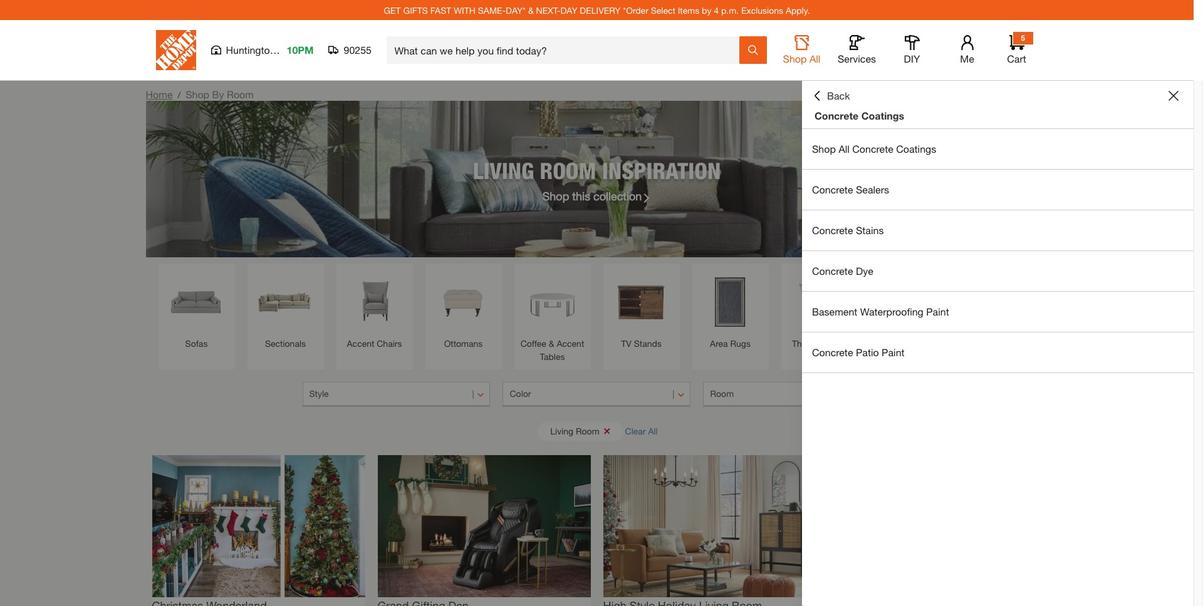 Task type: vqa. For each thing, say whether or not it's contained in the screenshot.
"Bedroom"
no



Task type: locate. For each thing, give the bounding box(es) containing it.
p.m.
[[722, 5, 739, 15]]

concrete for concrete patio paint
[[813, 347, 854, 359]]

patio
[[856, 347, 880, 359]]

clear
[[626, 426, 646, 437]]

items
[[678, 5, 700, 15]]

shop this collection
[[543, 189, 642, 203]]

throw blankets link
[[877, 270, 941, 351]]

living
[[473, 157, 534, 184], [551, 426, 574, 437]]

2 stretchy image image from the left
[[378, 456, 591, 598]]

shop this collection link
[[543, 188, 652, 205]]

back
[[828, 90, 851, 102]]

concrete sealers
[[813, 184, 890, 196]]

this
[[573, 189, 591, 203]]

paint for basement waterproofing paint
[[927, 306, 950, 318]]

shop down concrete coatings
[[813, 143, 836, 155]]

*order
[[623, 5, 649, 15]]

room down color button
[[576, 426, 600, 437]]

1 vertical spatial coatings
[[897, 143, 937, 155]]

concrete sealers link
[[803, 170, 1194, 210]]

concrete for concrete dye
[[813, 265, 854, 277]]

tv stands image
[[610, 270, 674, 334]]

0 horizontal spatial accent
[[347, 339, 375, 349]]

next-
[[536, 5, 561, 15]]

1 horizontal spatial accent
[[557, 339, 585, 349]]

throw pillows
[[793, 339, 847, 349]]

stands
[[634, 339, 662, 349]]

concrete patio paint
[[813, 347, 905, 359]]

concrete inside "link"
[[813, 184, 854, 196]]

0 vertical spatial &
[[529, 5, 534, 15]]

concrete
[[815, 110, 859, 122], [853, 143, 894, 155], [813, 184, 854, 196], [813, 224, 854, 236], [813, 265, 854, 277], [813, 347, 854, 359]]

2 throw from the left
[[878, 339, 903, 349]]

me
[[961, 53, 975, 65]]

concrete left stains
[[813, 224, 854, 236]]

tv
[[622, 339, 632, 349]]

shop left this
[[543, 189, 570, 203]]

throw left the pillows
[[793, 339, 817, 349]]

coatings
[[862, 110, 905, 122], [897, 143, 937, 155]]

me button
[[948, 35, 988, 65]]

0 vertical spatial all
[[810, 53, 821, 65]]

menu
[[803, 129, 1194, 374]]

area rugs
[[710, 339, 751, 349]]

1 horizontal spatial all
[[810, 53, 821, 65]]

0 vertical spatial paint
[[927, 306, 950, 318]]

concrete dye link
[[803, 251, 1194, 292]]

paint
[[927, 306, 950, 318], [882, 347, 905, 359]]

2 horizontal spatial all
[[839, 143, 850, 155]]

rugs
[[731, 339, 751, 349]]

all
[[810, 53, 821, 65], [839, 143, 850, 155], [649, 426, 658, 437]]

all down concrete coatings
[[839, 143, 850, 155]]

0 horizontal spatial paint
[[882, 347, 905, 359]]

all right clear
[[649, 426, 658, 437]]

menu containing shop all concrete coatings
[[803, 129, 1194, 374]]

ottomans link
[[432, 270, 496, 351]]

curtains & drapes image
[[966, 270, 1030, 334]]

shop for shop this collection
[[543, 189, 570, 203]]

1 vertical spatial paint
[[882, 347, 905, 359]]

chairs
[[377, 339, 402, 349]]

by
[[702, 5, 712, 15]]

throw for throw pillows
[[793, 339, 817, 349]]

throw left blankets
[[878, 339, 903, 349]]

paint up blankets
[[927, 306, 950, 318]]

3 stretchy image image from the left
[[604, 456, 817, 598]]

sectionals
[[265, 339, 306, 349]]

paint right 'patio' at the bottom of the page
[[882, 347, 905, 359]]

room
[[227, 88, 254, 100], [540, 157, 597, 184], [711, 389, 734, 399], [576, 426, 600, 437]]

1 horizontal spatial living
[[551, 426, 574, 437]]

4
[[714, 5, 719, 15]]

style button
[[303, 382, 491, 408]]

0 horizontal spatial all
[[649, 426, 658, 437]]

0 horizontal spatial stretchy image image
[[152, 456, 365, 598]]

drawer close image
[[1169, 91, 1179, 101]]

services button
[[837, 35, 878, 65]]

0 horizontal spatial living
[[473, 157, 534, 184]]

1 accent from the left
[[347, 339, 375, 349]]

by
[[212, 88, 224, 100]]

shop all button
[[782, 35, 822, 65]]

get
[[384, 5, 401, 15]]

1 horizontal spatial paint
[[927, 306, 950, 318]]

area rugs image
[[699, 270, 763, 334]]

2 horizontal spatial stretchy image image
[[604, 456, 817, 598]]

1 vertical spatial living
[[551, 426, 574, 437]]

paint for concrete patio paint
[[882, 347, 905, 359]]

day
[[561, 5, 578, 15]]

waterproofing
[[861, 306, 924, 318]]

1 throw from the left
[[793, 339, 817, 349]]

concrete left sealers
[[813, 184, 854, 196]]

1 horizontal spatial throw
[[878, 339, 903, 349]]

all up back button
[[810, 53, 821, 65]]

concrete for concrete coatings
[[815, 110, 859, 122]]

shop
[[784, 53, 807, 65], [186, 88, 209, 100], [813, 143, 836, 155], [543, 189, 570, 203]]

all inside shop all button
[[810, 53, 821, 65]]

room down area
[[711, 389, 734, 399]]

stretchy image image
[[152, 456, 365, 598], [378, 456, 591, 598], [604, 456, 817, 598]]

home
[[146, 88, 173, 100]]

concrete left dye
[[813, 265, 854, 277]]

all inside shop all concrete coatings link
[[839, 143, 850, 155]]

0 horizontal spatial throw
[[793, 339, 817, 349]]

accent
[[347, 339, 375, 349], [557, 339, 585, 349]]

living room button
[[538, 422, 624, 441]]

& up tables
[[549, 339, 555, 349]]

2 accent from the left
[[557, 339, 585, 349]]

& right day*
[[529, 5, 534, 15]]

living inside button
[[551, 426, 574, 437]]

throw blankets
[[878, 339, 939, 349]]

inspiration
[[602, 157, 721, 184]]

shop for shop all concrete coatings
[[813, 143, 836, 155]]

day*
[[506, 5, 526, 15]]

1 vertical spatial &
[[549, 339, 555, 349]]

sofas link
[[165, 270, 229, 351]]

basement
[[813, 306, 858, 318]]

the home depot logo image
[[156, 30, 196, 70]]

tv stands
[[622, 339, 662, 349]]

sofas image
[[165, 270, 229, 334]]

accent left "chairs"
[[347, 339, 375, 349]]

1 horizontal spatial stretchy image image
[[378, 456, 591, 598]]

&
[[529, 5, 534, 15], [549, 339, 555, 349]]

color button
[[503, 382, 691, 408]]

shop inside button
[[784, 53, 807, 65]]

all for shop all concrete coatings
[[839, 143, 850, 155]]

1 horizontal spatial &
[[549, 339, 555, 349]]

0 vertical spatial coatings
[[862, 110, 905, 122]]

2 vertical spatial all
[[649, 426, 658, 437]]

accent up tables
[[557, 339, 585, 349]]

concrete left 'patio' at the bottom of the page
[[813, 347, 854, 359]]

sectionals image
[[254, 270, 318, 334]]

color
[[510, 389, 531, 399]]

pillows
[[819, 339, 847, 349]]

delivery
[[580, 5, 621, 15]]

all inside the clear all button
[[649, 426, 658, 437]]

shop down apply.
[[784, 53, 807, 65]]

0 vertical spatial living
[[473, 157, 534, 184]]

cart 5
[[1008, 33, 1027, 65]]

blankets
[[905, 339, 939, 349]]

all for shop all
[[810, 53, 821, 65]]

1 vertical spatial all
[[839, 143, 850, 155]]

same-
[[478, 5, 506, 15]]

concrete down back
[[815, 110, 859, 122]]

park
[[278, 44, 299, 56]]



Task type: describe. For each thing, give the bounding box(es) containing it.
room up this
[[540, 157, 597, 184]]

stains
[[856, 224, 884, 236]]

sofas
[[185, 339, 208, 349]]

exclusions
[[742, 5, 784, 15]]

accent chairs
[[347, 339, 402, 349]]

shop right /
[[186, 88, 209, 100]]

room button
[[704, 382, 892, 408]]

collection
[[594, 189, 642, 203]]

coffee & accent tables link
[[521, 270, 585, 364]]

coffee
[[521, 339, 547, 349]]

diy button
[[893, 35, 933, 65]]

services
[[838, 53, 877, 65]]

concrete down concrete coatings
[[853, 143, 894, 155]]

What can we help you find today? search field
[[395, 37, 739, 63]]

living room
[[551, 426, 600, 437]]

10pm
[[287, 44, 314, 56]]

throw pillows link
[[788, 270, 852, 351]]

coatings inside shop all concrete coatings link
[[897, 143, 937, 155]]

shop all concrete coatings
[[813, 143, 937, 155]]

tv stands link
[[610, 270, 674, 351]]

select
[[651, 5, 676, 15]]

concrete stains
[[813, 224, 884, 236]]

style
[[309, 389, 329, 399]]

& inside coffee & accent tables
[[549, 339, 555, 349]]

5
[[1022, 33, 1026, 43]]

sealers
[[856, 184, 890, 196]]

shop for shop all
[[784, 53, 807, 65]]

living for living room inspiration
[[473, 157, 534, 184]]

feedback link image
[[1187, 212, 1204, 280]]

accent inside coffee & accent tables
[[557, 339, 585, 349]]

area
[[710, 339, 728, 349]]

90255
[[344, 44, 372, 56]]

apply.
[[786, 5, 810, 15]]

with
[[454, 5, 476, 15]]

concrete for concrete sealers
[[813, 184, 854, 196]]

shop all
[[784, 53, 821, 65]]

accent chairs image
[[343, 270, 407, 334]]

huntington park
[[226, 44, 299, 56]]

shop all concrete coatings link
[[803, 129, 1194, 169]]

coffee & accent tables
[[521, 339, 585, 362]]

throw pillows image
[[788, 270, 852, 334]]

clear all button
[[626, 420, 658, 443]]

home / shop by room
[[146, 88, 254, 100]]

get gifts fast with same-day* & next-day delivery *order select items by 4 p.m. exclusions apply.
[[384, 5, 810, 15]]

room inside button
[[711, 389, 734, 399]]

back button
[[813, 90, 851, 102]]

concrete dye
[[813, 265, 874, 277]]

living room inspiration
[[473, 157, 721, 184]]

throw blankets image
[[877, 270, 941, 334]]

ottomans image
[[432, 270, 496, 334]]

concrete patio paint link
[[803, 333, 1194, 373]]

home link
[[146, 88, 173, 100]]

basement waterproofing paint link
[[803, 292, 1194, 332]]

cart
[[1008, 53, 1027, 65]]

accent chairs link
[[343, 270, 407, 351]]

coffee & accent tables image
[[521, 270, 585, 334]]

ottomans
[[444, 339, 483, 349]]

room inside button
[[576, 426, 600, 437]]

0 horizontal spatial &
[[529, 5, 534, 15]]

concrete for concrete stains
[[813, 224, 854, 236]]

basement waterproofing paint
[[813, 306, 950, 318]]

concrete stains link
[[803, 211, 1194, 251]]

all for clear all
[[649, 426, 658, 437]]

living for living room
[[551, 426, 574, 437]]

tables
[[540, 352, 565, 362]]

fast
[[431, 5, 452, 15]]

throw for throw blankets
[[878, 339, 903, 349]]

/
[[178, 90, 181, 100]]

area rugs link
[[699, 270, 763, 351]]

concrete coatings
[[815, 110, 905, 122]]

dye
[[856, 265, 874, 277]]

gifts
[[404, 5, 428, 15]]

sectionals link
[[254, 270, 318, 351]]

90255 button
[[329, 44, 372, 56]]

clear all
[[626, 426, 658, 437]]

1 stretchy image image from the left
[[152, 456, 365, 598]]

diy
[[905, 53, 921, 65]]

room right by
[[227, 88, 254, 100]]

huntington
[[226, 44, 276, 56]]



